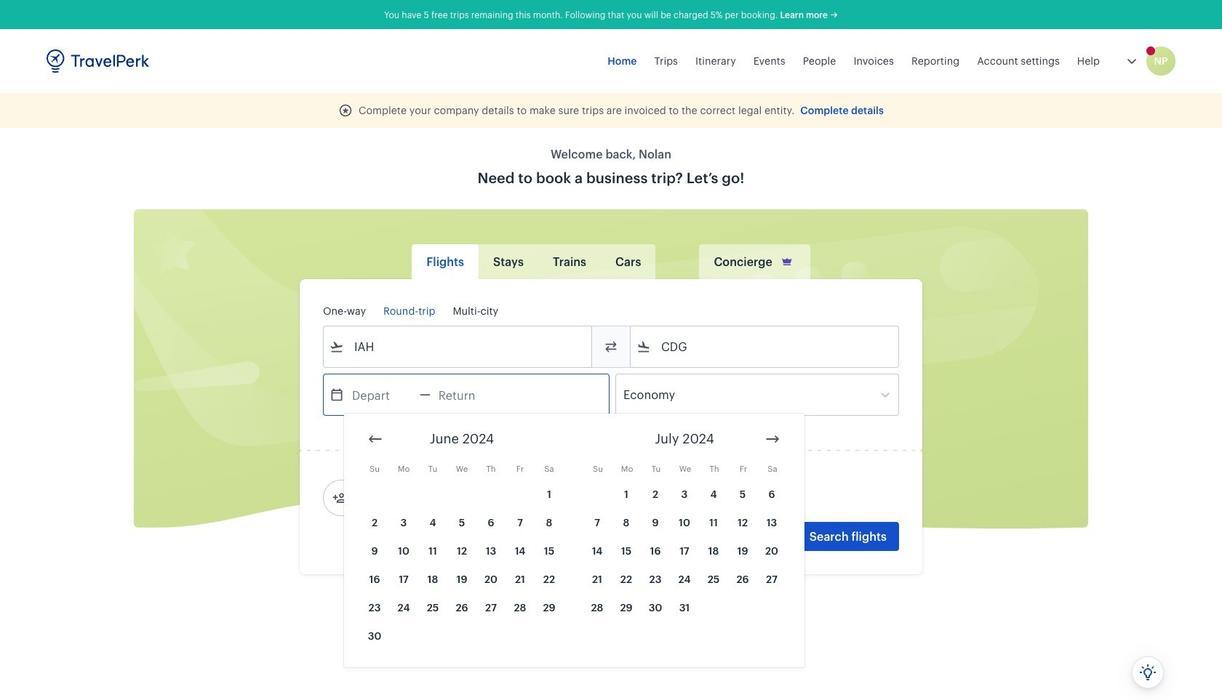 Task type: locate. For each thing, give the bounding box(es) containing it.
Add first traveler search field
[[347, 487, 498, 510]]

Return text field
[[431, 375, 506, 415]]

From search field
[[344, 335, 573, 359]]



Task type: describe. For each thing, give the bounding box(es) containing it.
move forward to switch to the next month. image
[[764, 431, 781, 448]]

calendar application
[[344, 414, 1222, 668]]

To search field
[[651, 335, 880, 359]]

move backward to switch to the previous month. image
[[367, 431, 384, 448]]

Depart text field
[[344, 375, 420, 415]]



